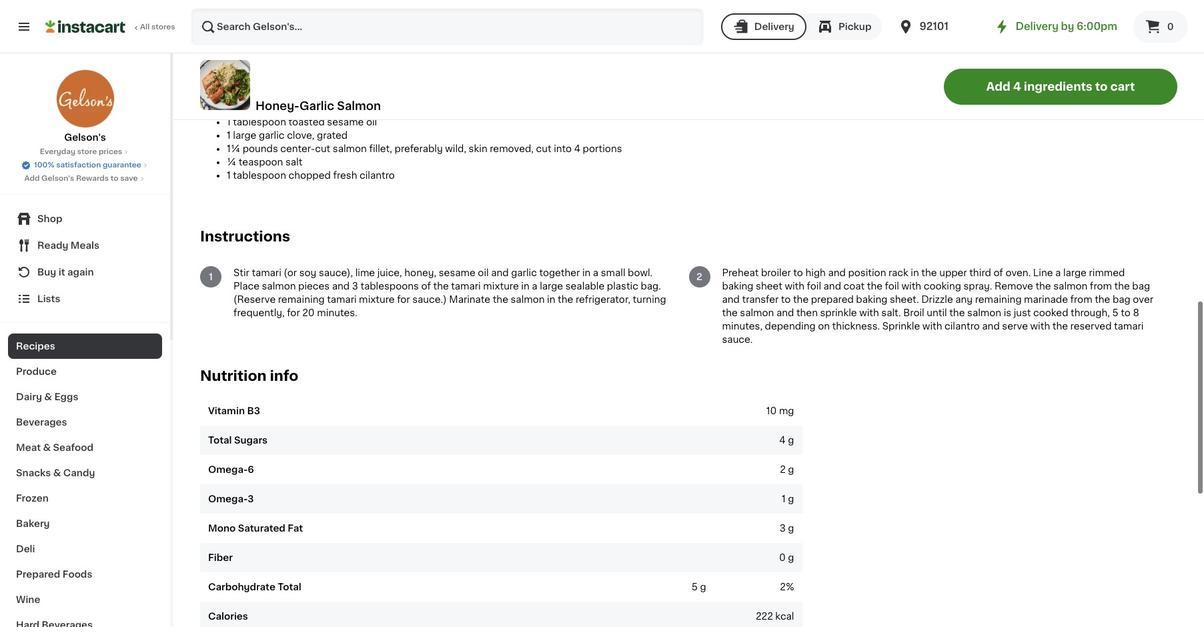 Task type: vqa. For each thing, say whether or not it's contained in the screenshot.
5
yes



Task type: describe. For each thing, give the bounding box(es) containing it.
prepared foods link
[[8, 562, 162, 587]]

meals
[[71, 241, 99, 250]]

deli link
[[8, 537, 162, 562]]

everyday store prices
[[40, 148, 122, 156]]

222 kcal
[[756, 612, 795, 621]]

sesame inside the stir tamari (or soy sauce), lime juice, honey, sesame oil and garlic together in a small bowl. place salmon pieces and 3 tablespoons of the tamari mixture in a large sealable plastic bag. (reserve remaining tamari mixture for sauce.) marinate the salmon in the refrigerator, turning frequently, for 20 minutes.
[[439, 268, 476, 278]]

tamari left (or
[[252, 268, 282, 278]]

sheet
[[756, 282, 783, 291]]

recipes
[[16, 342, 55, 351]]

10
[[767, 406, 777, 416]]

upper
[[940, 268, 968, 278]]

omega- for 6
[[208, 465, 248, 474]]

tablespoons inside the stir tamari (or soy sauce), lime juice, honey, sesame oil and garlic together in a small bowl. place salmon pieces and 3 tablespoons of the tamari mixture in a large sealable plastic bag. (reserve remaining tamari mixture for sauce.) marinate the salmon in the refrigerator, turning frequently, for 20 minutes.
[[361, 282, 419, 291]]

remove
[[995, 282, 1034, 291]]

fillet,
[[369, 144, 393, 153]]

with down broiler
[[785, 282, 805, 291]]

the up sauce.) on the top of page
[[434, 282, 449, 291]]

meat
[[16, 443, 41, 453]]

stir
[[234, 268, 250, 278]]

mg
[[780, 406, 795, 416]]

ingredients
[[200, 28, 286, 42]]

2 up 1¼
[[227, 91, 233, 100]]

snacks & candy
[[16, 469, 95, 478]]

large inside "2 tablespoons reduced-sodium tamari or reduced-sodium soy sauce 2 tablespoons lime juice 1 tablespoon honey 1 tablespoon toasted sesame oil 1 large garlic clove, grated 1¼ pounds center-cut salmon fillet, preferably wild, skin removed, cut into 4 portions ¼ teaspoon salt 1 tablespoon chopped fresh cilantro"
[[233, 131, 257, 140]]

large inside preheat broiler to high and position rack in the upper third of oven. line a large rimmed baking sheet with foil and coat the foil with cooking spray. remove the salmon from the bag and transfer to the prepared baking sheet. drizzle any remaining marinade from the bag over the salmon and then sprinkle with salt. broil until the salmon is just cooked through, 5 to 8 minutes, depending on thickness. sprinkle with cilantro and serve with the reserved tamari sauce.
[[1064, 268, 1087, 278]]

tamari up minutes.
[[327, 295, 357, 304]]

sealable
[[566, 282, 605, 291]]

everyday
[[40, 148, 75, 156]]

juice,
[[378, 268, 402, 278]]

center-
[[281, 144, 315, 153]]

2 foil from the left
[[886, 282, 900, 291]]

2 vertical spatial 3
[[780, 524, 786, 533]]

position
[[849, 268, 887, 278]]

seafood
[[53, 443, 93, 453]]

of inside preheat broiler to high and position rack in the upper third of oven. line a large rimmed baking sheet with foil and coat the foil with cooking spray. remove the salmon from the bag and transfer to the prepared baking sheet. drizzle any remaining marinade from the bag over the salmon and then sprinkle with salt. broil until the salmon is just cooked through, 5 to 8 minutes, depending on thickness. sprinkle with cilantro and serve with the reserved tamari sauce.
[[994, 268, 1004, 278]]

depending
[[765, 322, 816, 331]]

shop
[[37, 214, 62, 224]]

cart
[[1111, 81, 1136, 92]]

the up cooking
[[922, 268, 938, 278]]

1 reduced- from the left
[[296, 77, 339, 87]]

lime inside "2 tablespoons reduced-sodium tamari or reduced-sodium soy sauce 2 tablespoons lime juice 1 tablespoon honey 1 tablespoon toasted sesame oil 1 large garlic clove, grated 1¼ pounds center-cut salmon fillet, preferably wild, skin removed, cut into 4 portions ¼ teaspoon salt 1 tablespoon chopped fresh cilantro"
[[296, 91, 316, 100]]

refrigerator,
[[576, 295, 631, 304]]

3 g
[[780, 524, 795, 533]]

6
[[248, 465, 254, 474]]

the down 'sealable'
[[558, 295, 574, 304]]

in inside preheat broiler to high and position rack in the upper third of oven. line a large rimmed baking sheet with foil and coat the foil with cooking spray. remove the salmon from the bag and transfer to the prepared baking sheet. drizzle any remaining marinade from the bag over the salmon and then sprinkle with salt. broil until the salmon is just cooked through, 5 to 8 minutes, depending on thickness. sprinkle with cilantro and serve with the reserved tamari sauce.
[[911, 268, 920, 278]]

spray.
[[964, 282, 993, 291]]

satisfaction
[[56, 162, 101, 169]]

minutes.
[[317, 308, 358, 318]]

garlic inside "2 tablespoons reduced-sodium tamari or reduced-sodium soy sauce 2 tablespoons lime juice 1 tablespoon honey 1 tablespoon toasted sesame oil 1 large garlic clove, grated 1¼ pounds center-cut salmon fillet, preferably wild, skin removed, cut into 4 portions ¼ teaspoon salt 1 tablespoon chopped fresh cilantro"
[[259, 131, 285, 140]]

and right high
[[829, 268, 846, 278]]

0 horizontal spatial total
[[208, 436, 232, 445]]

1 tablespoon from the top
[[233, 104, 286, 113]]

snacks
[[16, 469, 51, 478]]

cilantro inside preheat broiler to high and position rack in the upper third of oven. line a large rimmed baking sheet with foil and coat the foil with cooking spray. remove the salmon from the bag and transfer to the prepared baking sheet. drizzle any remaining marinade from the bag over the salmon and then sprinkle with salt. broil until the salmon is just cooked through, 5 to 8 minutes, depending on thickness. sprinkle with cilantro and serve with the reserved tamari sauce.
[[945, 322, 980, 331]]

dairy
[[16, 393, 42, 402]]

and left the together
[[491, 268, 509, 278]]

large inside the stir tamari (or soy sauce), lime juice, honey, sesame oil and garlic together in a small bowl. place salmon pieces and 3 tablespoons of the tamari mixture in a large sealable plastic bag. (reserve remaining tamari mixture for sauce.) marinate the salmon in the refrigerator, turning frequently, for 20 minutes.
[[540, 282, 564, 291]]

0 horizontal spatial bag
[[1113, 295, 1131, 304]]

pickup button
[[807, 13, 883, 40]]

3 tablespoon from the top
[[233, 171, 286, 180]]

to down sheet
[[782, 295, 791, 304]]

instructions
[[200, 230, 290, 244]]

0 horizontal spatial 5
[[692, 583, 698, 592]]

0 button
[[1134, 11, 1189, 43]]

stir tamari (or soy sauce), lime juice, honey, sesame oil and garlic together in a small bowl. place salmon pieces and 3 tablespoons of the tamari mixture in a large sealable plastic bag. (reserve remaining tamari mixture for sauce.) marinate the salmon in the refrigerator, turning frequently, for 20 minutes.
[[234, 268, 667, 318]]

1 horizontal spatial 4
[[780, 436, 786, 445]]

and up prepared
[[824, 282, 842, 291]]

g for 4 g
[[789, 436, 795, 445]]

buy it again
[[37, 268, 94, 277]]

cooking
[[924, 282, 962, 291]]

tamari inside "2 tablespoons reduced-sodium tamari or reduced-sodium soy sauce 2 tablespoons lime juice 1 tablespoon honey 1 tablespoon toasted sesame oil 1 large garlic clove, grated 1¼ pounds center-cut salmon fillet, preferably wild, skin removed, cut into 4 portions ¼ teaspoon salt 1 tablespoon chopped fresh cilantro"
[[376, 77, 406, 87]]

0 vertical spatial bag
[[1133, 282, 1151, 291]]

and down the preheat
[[723, 295, 740, 304]]

0 horizontal spatial mixture
[[359, 295, 395, 304]]

& for snacks
[[53, 469, 61, 478]]

the down any
[[950, 308, 966, 318]]

4 inside "2 tablespoons reduced-sodium tamari or reduced-sodium soy sauce 2 tablespoons lime juice 1 tablespoon honey 1 tablespoon toasted sesame oil 1 large garlic clove, grated 1¼ pounds center-cut salmon fillet, preferably wild, skin removed, cut into 4 portions ¼ teaspoon salt 1 tablespoon chopped fresh cilantro"
[[575, 144, 581, 153]]

prices
[[99, 148, 122, 156]]

100% satisfaction guarantee button
[[21, 158, 149, 171]]

¼
[[227, 157, 236, 167]]

high
[[806, 268, 826, 278]]

1 vertical spatial tablespoons
[[235, 91, 293, 100]]

8
[[1134, 308, 1140, 318]]

2 cut from the left
[[536, 144, 552, 153]]

sugars
[[234, 436, 268, 445]]

frequently,
[[234, 308, 285, 318]]

the up the through,
[[1096, 295, 1111, 304]]

everyday store prices link
[[40, 147, 130, 158]]

oven.
[[1006, 268, 1032, 278]]

honey
[[289, 104, 318, 113]]

clove,
[[287, 131, 315, 140]]

wine
[[16, 595, 40, 605]]

0 g
[[780, 553, 795, 563]]

in left 'sealable'
[[522, 282, 530, 291]]

2 for 2 g
[[780, 465, 786, 474]]

nutrition
[[200, 369, 267, 383]]

the right "marinate"
[[493, 295, 509, 304]]

snacks & candy link
[[8, 461, 162, 486]]

broiler
[[762, 268, 792, 278]]

reserved
[[1071, 322, 1112, 331]]

3 inside the stir tamari (or soy sauce), lime juice, honey, sesame oil and garlic together in a small bowl. place salmon pieces and 3 tablespoons of the tamari mixture in a large sealable plastic bag. (reserve remaining tamari mixture for sauce.) marinate the salmon in the refrigerator, turning frequently, for 20 minutes.
[[352, 282, 358, 291]]

garlic
[[300, 100, 335, 111]]

omega- for 3
[[208, 494, 248, 504]]

wine link
[[8, 587, 162, 613]]

ready
[[37, 241, 68, 250]]

teaspoon
[[239, 157, 283, 167]]

info
[[270, 369, 299, 383]]

g for 5 g
[[701, 583, 707, 592]]

ready meals
[[37, 241, 99, 250]]

lists link
[[8, 286, 162, 312]]

serve
[[1003, 322, 1029, 331]]

prepared foods
[[16, 570, 92, 579]]

to left high
[[794, 268, 804, 278]]

b3
[[247, 406, 260, 416]]

g for 0 g
[[789, 553, 795, 563]]

salmon down the together
[[511, 295, 545, 304]]

chopped
[[289, 171, 331, 180]]

%
[[786, 583, 795, 592]]

coat
[[844, 282, 865, 291]]

beverages link
[[8, 410, 162, 435]]

drizzle
[[922, 295, 954, 304]]

add gelson's rewards to save
[[24, 175, 138, 182]]

pickup
[[839, 22, 872, 31]]

1 vertical spatial for
[[287, 308, 300, 318]]

with up thickness.
[[860, 308, 880, 318]]

gelson's inside the add gelson's rewards to save link
[[41, 175, 74, 182]]

store
[[77, 148, 97, 156]]

ready meals link
[[8, 232, 162, 259]]

pounds
[[243, 144, 278, 153]]

candy
[[63, 469, 95, 478]]

0 for 0
[[1168, 22, 1175, 31]]

2 for 2
[[697, 272, 703, 282]]

stores
[[151, 23, 175, 31]]

with down until
[[923, 322, 943, 331]]

gelson's logo image
[[56, 69, 114, 128]]

or
[[408, 77, 418, 87]]

2 tablespoons reduced-sodium tamari or reduced-sodium soy sauce 2 tablespoons lime juice 1 tablespoon honey 1 tablespoon toasted sesame oil 1 large garlic clove, grated 1¼ pounds center-cut salmon fillet, preferably wild, skin removed, cut into 4 portions ¼ teaspoon salt 1 tablespoon chopped fresh cilantro
[[227, 77, 623, 180]]

prepared
[[16, 570, 60, 579]]

save
[[120, 175, 138, 182]]

and down sauce),
[[332, 282, 350, 291]]

the down line
[[1036, 282, 1052, 291]]



Task type: locate. For each thing, give the bounding box(es) containing it.
grated
[[317, 131, 348, 140]]

saturated
[[238, 524, 286, 533]]

0 vertical spatial 5
[[1113, 308, 1119, 318]]

1 horizontal spatial remaining
[[976, 295, 1022, 304]]

sodium
[[339, 77, 374, 87], [464, 77, 498, 87]]

tamari
[[376, 77, 406, 87], [252, 268, 282, 278], [451, 282, 481, 291], [327, 295, 357, 304], [1115, 322, 1144, 331]]

0 horizontal spatial sodium
[[339, 77, 374, 87]]

0 horizontal spatial cilantro
[[360, 171, 395, 180]]

cut
[[315, 144, 331, 153], [536, 144, 552, 153]]

carbohydrate
[[208, 583, 276, 592]]

vitamin b3
[[208, 406, 260, 416]]

oil down salmon
[[366, 117, 377, 127]]

0 horizontal spatial of
[[422, 282, 431, 291]]

total
[[208, 436, 232, 445], [278, 583, 302, 592]]

delivery by 6:00pm link
[[995, 19, 1118, 35]]

pieces
[[298, 282, 330, 291]]

2 up "kcal"
[[781, 583, 786, 592]]

g for 3 g
[[789, 524, 795, 533]]

1 vertical spatial tablespoon
[[233, 117, 286, 127]]

gelson's link
[[56, 69, 114, 144]]

salmon down the transfer
[[741, 308, 775, 318]]

soy inside "2 tablespoons reduced-sodium tamari or reduced-sodium soy sauce 2 tablespoons lime juice 1 tablespoon honey 1 tablespoon toasted sesame oil 1 large garlic clove, grated 1¼ pounds center-cut salmon fillet, preferably wild, skin removed, cut into 4 portions ¼ teaspoon salt 1 tablespoon chopped fresh cilantro"
[[501, 77, 518, 87]]

1 horizontal spatial baking
[[857, 295, 888, 304]]

garlic left the together
[[511, 268, 537, 278]]

5 inside preheat broiler to high and position rack in the upper third of oven. line a large rimmed baking sheet with foil and coat the foil with cooking spray. remove the salmon from the bag and transfer to the prepared baking sheet. drizzle any remaining marinade from the bag over the salmon and then sprinkle with salt. broil until the salmon is just cooked through, 5 to 8 minutes, depending on thickness. sprinkle with cilantro and serve with the reserved tamari sauce.
[[1113, 308, 1119, 318]]

the down position
[[868, 282, 883, 291]]

add down 100%
[[24, 175, 40, 182]]

1 horizontal spatial for
[[397, 295, 410, 304]]

tamari down 8
[[1115, 322, 1144, 331]]

fiber
[[208, 553, 233, 563]]

of inside the stir tamari (or soy sauce), lime juice, honey, sesame oil and garlic together in a small bowl. place salmon pieces and 3 tablespoons of the tamari mixture in a large sealable plastic bag. (reserve remaining tamari mixture for sauce.) marinate the salmon in the refrigerator, turning frequently, for 20 minutes.
[[422, 282, 431, 291]]

sprinkle
[[883, 322, 921, 331]]

0 vertical spatial of
[[994, 268, 1004, 278]]

1 horizontal spatial cilantro
[[945, 322, 980, 331]]

1 vertical spatial lime
[[356, 268, 375, 278]]

salmon left the is
[[968, 308, 1002, 318]]

preferably
[[395, 144, 443, 153]]

1 horizontal spatial a
[[593, 268, 599, 278]]

instacart logo image
[[45, 19, 125, 35]]

beverages
[[16, 418, 67, 427]]

lime up honey at the top left
[[296, 91, 316, 100]]

mixture up "marinate"
[[483, 282, 519, 291]]

0 vertical spatial garlic
[[259, 131, 285, 140]]

1
[[227, 104, 231, 113], [227, 117, 231, 127], [227, 131, 231, 140], [227, 171, 231, 180], [209, 272, 213, 282], [782, 494, 786, 504]]

with up sheet.
[[902, 282, 922, 291]]

to
[[1096, 81, 1108, 92], [111, 175, 119, 182], [794, 268, 804, 278], [782, 295, 791, 304], [1122, 308, 1131, 318]]

add 4 ingredients to cart
[[987, 81, 1136, 92]]

a for in
[[593, 268, 599, 278]]

0 inside button
[[1168, 22, 1175, 31]]

baking down the coat on the right top
[[857, 295, 888, 304]]

1 horizontal spatial foil
[[886, 282, 900, 291]]

of right third
[[994, 268, 1004, 278]]

large right line
[[1064, 268, 1087, 278]]

from up the through,
[[1071, 295, 1093, 304]]

for
[[397, 295, 410, 304], [287, 308, 300, 318]]

0 horizontal spatial foil
[[807, 282, 822, 291]]

add for add 4 ingredients to cart
[[987, 81, 1011, 92]]

omega- up 'omega-3'
[[208, 465, 248, 474]]

& right meat
[[43, 443, 51, 453]]

1 vertical spatial 4
[[575, 144, 581, 153]]

salmon down (or
[[262, 282, 296, 291]]

0 horizontal spatial oil
[[366, 117, 377, 127]]

2 remaining from the left
[[976, 295, 1022, 304]]

sesame inside "2 tablespoons reduced-sodium tamari or reduced-sodium soy sauce 2 tablespoons lime juice 1 tablespoon honey 1 tablespoon toasted sesame oil 1 large garlic clove, grated 1¼ pounds center-cut salmon fillet, preferably wild, skin removed, cut into 4 portions ¼ teaspoon salt 1 tablespoon chopped fresh cilantro"
[[327, 117, 364, 127]]

cut left into
[[536, 144, 552, 153]]

line
[[1034, 268, 1054, 278]]

kcal
[[776, 612, 795, 621]]

shop link
[[8, 206, 162, 232]]

preheat broiler to high and position rack in the upper third of oven. line a large rimmed baking sheet with foil and coat the foil with cooking spray. remove the salmon from the bag and transfer to the prepared baking sheet. drizzle any remaining marinade from the bag over the salmon and then sprinkle with salt. broil until the salmon is just cooked through, 5 to 8 minutes, depending on thickness. sprinkle with cilantro and serve with the reserved tamari sauce.
[[723, 268, 1154, 344]]

tamari inside preheat broiler to high and position rack in the upper third of oven. line a large rimmed baking sheet with foil and coat the foil with cooking spray. remove the salmon from the bag and transfer to the prepared baking sheet. drizzle any remaining marinade from the bag over the salmon and then sprinkle with salt. broil until the salmon is just cooked through, 5 to 8 minutes, depending on thickness. sprinkle with cilantro and serve with the reserved tamari sauce.
[[1115, 322, 1144, 331]]

1 horizontal spatial large
[[540, 282, 564, 291]]

to inside add 4 ingredients to cart button
[[1096, 81, 1108, 92]]

garlic up pounds
[[259, 131, 285, 140]]

0 vertical spatial tablespoons
[[235, 77, 293, 87]]

1 vertical spatial mixture
[[359, 295, 395, 304]]

2 omega- from the top
[[208, 494, 248, 504]]

1 cut from the left
[[315, 144, 331, 153]]

juice
[[318, 91, 340, 100]]

3 down the 6
[[248, 494, 254, 504]]

lime inside the stir tamari (or soy sauce), lime juice, honey, sesame oil and garlic together in a small bowl. place salmon pieces and 3 tablespoons of the tamari mixture in a large sealable plastic bag. (reserve remaining tamari mixture for sauce.) marinate the salmon in the refrigerator, turning frequently, for 20 minutes.
[[356, 268, 375, 278]]

oil inside the stir tamari (or soy sauce), lime juice, honey, sesame oil and garlic together in a small bowl. place salmon pieces and 3 tablespoons of the tamari mixture in a large sealable plastic bag. (reserve remaining tamari mixture for sauce.) marinate the salmon in the refrigerator, turning frequently, for 20 minutes.
[[478, 268, 489, 278]]

0 vertical spatial cilantro
[[360, 171, 395, 180]]

2 sodium from the left
[[464, 77, 498, 87]]

dairy & eggs link
[[8, 385, 162, 410]]

2 down 4 g
[[780, 465, 786, 474]]

1 horizontal spatial bag
[[1133, 282, 1151, 291]]

0 horizontal spatial for
[[287, 308, 300, 318]]

bag
[[1133, 282, 1151, 291], [1113, 295, 1131, 304]]

and up "depending"
[[777, 308, 795, 318]]

lime left juice,
[[356, 268, 375, 278]]

2 vertical spatial large
[[540, 282, 564, 291]]

0 vertical spatial 0
[[1168, 22, 1175, 31]]

1 foil from the left
[[807, 282, 822, 291]]

remaining
[[278, 295, 325, 304], [976, 295, 1022, 304]]

remaining up the is
[[976, 295, 1022, 304]]

& left candy
[[53, 469, 61, 478]]

bag up over
[[1133, 282, 1151, 291]]

1 horizontal spatial delivery
[[1016, 21, 1059, 31]]

(or
[[284, 268, 297, 278]]

and left serve
[[983, 322, 1000, 331]]

buy it again link
[[8, 259, 162, 286]]

2 horizontal spatial 3
[[780, 524, 786, 533]]

3 up '0 g'
[[780, 524, 786, 533]]

2 vertical spatial 4
[[780, 436, 786, 445]]

0 vertical spatial from
[[1091, 282, 1113, 291]]

salmon up marinade
[[1054, 282, 1088, 291]]

for left 20
[[287, 308, 300, 318]]

0 vertical spatial add
[[987, 81, 1011, 92]]

mixture down juice,
[[359, 295, 395, 304]]

add for add gelson's rewards to save
[[24, 175, 40, 182]]

tamari up "marinate"
[[451, 282, 481, 291]]

0 horizontal spatial 3
[[248, 494, 254, 504]]

cut down grated
[[315, 144, 331, 153]]

in up 'sealable'
[[583, 268, 591, 278]]

92101 button
[[899, 8, 979, 45]]

soy up the pieces
[[299, 268, 317, 278]]

0 vertical spatial for
[[397, 295, 410, 304]]

2 horizontal spatial large
[[1064, 268, 1087, 278]]

ready meals button
[[8, 232, 162, 259]]

1 vertical spatial baking
[[857, 295, 888, 304]]

10 mg
[[767, 406, 795, 416]]

the down cooked
[[1053, 322, 1069, 331]]

a up 'sealable'
[[593, 268, 599, 278]]

omega- down omega-6 at the left of page
[[208, 494, 248, 504]]

baking down the preheat
[[723, 282, 754, 291]]

salmon inside "2 tablespoons reduced-sodium tamari or reduced-sodium soy sauce 2 tablespoons lime juice 1 tablespoon honey 1 tablespoon toasted sesame oil 1 large garlic clove, grated 1¼ pounds center-cut salmon fillet, preferably wild, skin removed, cut into 4 portions ¼ teaspoon salt 1 tablespoon chopped fresh cilantro"
[[333, 144, 367, 153]]

0 vertical spatial tablespoon
[[233, 104, 286, 113]]

0 vertical spatial omega-
[[208, 465, 248, 474]]

1 vertical spatial soy
[[299, 268, 317, 278]]

a inside preheat broiler to high and position rack in the upper third of oven. line a large rimmed baking sheet with foil and coat the foil with cooking spray. remove the salmon from the bag and transfer to the prepared baking sheet. drizzle any remaining marinade from the bag over the salmon and then sprinkle with salt. broil until the salmon is just cooked through, 5 to 8 minutes, depending on thickness. sprinkle with cilantro and serve with the reserved tamari sauce.
[[1056, 268, 1062, 278]]

1 vertical spatial garlic
[[511, 268, 537, 278]]

sauce
[[520, 77, 548, 87]]

large
[[233, 131, 257, 140], [1064, 268, 1087, 278], [540, 282, 564, 291]]

1 vertical spatial omega-
[[208, 494, 248, 504]]

1 horizontal spatial 3
[[352, 282, 358, 291]]

soy inside the stir tamari (or soy sauce), lime juice, honey, sesame oil and garlic together in a small bowl. place salmon pieces and 3 tablespoons of the tamari mixture in a large sealable plastic bag. (reserve remaining tamari mixture for sauce.) marinate the salmon in the refrigerator, turning frequently, for 20 minutes.
[[299, 268, 317, 278]]

g for 1 g
[[789, 494, 795, 504]]

sheet.
[[890, 295, 920, 304]]

1 omega- from the top
[[208, 465, 248, 474]]

1 vertical spatial of
[[422, 282, 431, 291]]

garlic inside the stir tamari (or soy sauce), lime juice, honey, sesame oil and garlic together in a small bowl. place salmon pieces and 3 tablespoons of the tamari mixture in a large sealable plastic bag. (reserve remaining tamari mixture for sauce.) marinate the salmon in the refrigerator, turning frequently, for 20 minutes.
[[511, 268, 537, 278]]

the up minutes,
[[723, 308, 738, 318]]

2 vertical spatial tablespoon
[[233, 171, 286, 180]]

reduced- right or
[[420, 77, 464, 87]]

0 horizontal spatial garlic
[[259, 131, 285, 140]]

gelson's inside gelson's link
[[64, 133, 106, 142]]

all stores link
[[45, 8, 176, 45]]

0 horizontal spatial lime
[[296, 91, 316, 100]]

toasted
[[289, 117, 325, 127]]

& for dairy
[[44, 393, 52, 402]]

1 horizontal spatial mixture
[[483, 282, 519, 291]]

remaining inside the stir tamari (or soy sauce), lime juice, honey, sesame oil and garlic together in a small bowl. place salmon pieces and 3 tablespoons of the tamari mixture in a large sealable plastic bag. (reserve remaining tamari mixture for sauce.) marinate the salmon in the refrigerator, turning frequently, for 20 minutes.
[[278, 295, 325, 304]]

third
[[970, 268, 992, 278]]

0 vertical spatial lime
[[296, 91, 316, 100]]

sodium up salmon
[[339, 77, 374, 87]]

4 down 10 mg
[[780, 436, 786, 445]]

2 for 2 tablespoons reduced-sodium tamari or reduced-sodium soy sauce 2 tablespoons lime juice 1 tablespoon honey 1 tablespoon toasted sesame oil 1 large garlic clove, grated 1¼ pounds center-cut salmon fillet, preferably wild, skin removed, cut into 4 portions ¼ teaspoon salt 1 tablespoon chopped fresh cilantro
[[227, 77, 233, 87]]

0 vertical spatial mixture
[[483, 282, 519, 291]]

sesame
[[327, 117, 364, 127], [439, 268, 476, 278]]

0 horizontal spatial a
[[532, 282, 538, 291]]

1 sodium from the left
[[339, 77, 374, 87]]

salt
[[286, 157, 303, 167]]

0 vertical spatial oil
[[366, 117, 377, 127]]

into
[[554, 144, 572, 153]]

& for meat
[[43, 443, 51, 453]]

1 vertical spatial 5
[[692, 583, 698, 592]]

oil up "marinate"
[[478, 268, 489, 278]]

ingredients
[[1025, 81, 1093, 92]]

buy
[[37, 268, 56, 277]]

portions
[[583, 144, 623, 153]]

1 horizontal spatial lime
[[356, 268, 375, 278]]

honey-
[[256, 100, 300, 111]]

2 horizontal spatial a
[[1056, 268, 1062, 278]]

1 vertical spatial 3
[[248, 494, 254, 504]]

all
[[140, 23, 150, 31]]

3 down sauce),
[[352, 282, 358, 291]]

to inside the add gelson's rewards to save link
[[111, 175, 119, 182]]

honey-garlic salmon
[[256, 100, 381, 111]]

2 vertical spatial &
[[53, 469, 61, 478]]

add left ingredients
[[987, 81, 1011, 92]]

total down vitamin
[[208, 436, 232, 445]]

remaining inside preheat broiler to high and position rack in the upper third of oven. line a large rimmed baking sheet with foil and coat the foil with cooking spray. remove the salmon from the bag and transfer to the prepared baking sheet. drizzle any remaining marinade from the bag over the salmon and then sprinkle with salt. broil until the salmon is just cooked through, 5 to 8 minutes, depending on thickness. sprinkle with cilantro and serve with the reserved tamari sauce.
[[976, 295, 1022, 304]]

tablespoon down teaspoon
[[233, 171, 286, 180]]

0 horizontal spatial cut
[[315, 144, 331, 153]]

None search field
[[191, 8, 704, 45]]

1 vertical spatial from
[[1071, 295, 1093, 304]]

to left cart
[[1096, 81, 1108, 92]]

bakery
[[16, 519, 50, 529]]

to left 8
[[1122, 308, 1131, 318]]

1 vertical spatial add
[[24, 175, 40, 182]]

2 for 2 %
[[781, 583, 786, 592]]

delivery inside button
[[755, 22, 795, 31]]

sesame up "marinate"
[[439, 268, 476, 278]]

reduced- up juice
[[296, 77, 339, 87]]

mono
[[208, 524, 236, 533]]

foil
[[807, 282, 822, 291], [886, 282, 900, 291]]

0 horizontal spatial large
[[233, 131, 257, 140]]

oil inside "2 tablespoons reduced-sodium tamari or reduced-sodium soy sauce 2 tablespoons lime juice 1 tablespoon honey 1 tablespoon toasted sesame oil 1 large garlic clove, grated 1¼ pounds center-cut salmon fillet, preferably wild, skin removed, cut into 4 portions ¼ teaspoon salt 1 tablespoon chopped fresh cilantro"
[[366, 117, 377, 127]]

tablespoon down honey-
[[233, 117, 286, 127]]

a left 'sealable'
[[532, 282, 538, 291]]

1 horizontal spatial reduced-
[[420, 77, 464, 87]]

1 horizontal spatial garlic
[[511, 268, 537, 278]]

100%
[[34, 162, 54, 169]]

0 horizontal spatial 4
[[575, 144, 581, 153]]

with down cooked
[[1031, 322, 1051, 331]]

marinate
[[449, 295, 491, 304]]

cilantro inside "2 tablespoons reduced-sodium tamari or reduced-sodium soy sauce 2 tablespoons lime juice 1 tablespoon honey 1 tablespoon toasted sesame oil 1 large garlic clove, grated 1¼ pounds center-cut salmon fillet, preferably wild, skin removed, cut into 4 portions ¼ teaspoon salt 1 tablespoon chopped fresh cilantro"
[[360, 171, 395, 180]]

delivery button
[[721, 13, 807, 40]]

garlic
[[259, 131, 285, 140], [511, 268, 537, 278]]

Search field
[[192, 9, 703, 44]]

transfer
[[743, 295, 779, 304]]

minutes,
[[723, 322, 763, 331]]

1 vertical spatial large
[[1064, 268, 1087, 278]]

4 left ingredients
[[1014, 81, 1022, 92]]

1 vertical spatial oil
[[478, 268, 489, 278]]

1 horizontal spatial soy
[[501, 77, 518, 87]]

service type group
[[721, 13, 883, 40]]

1 horizontal spatial add
[[987, 81, 1011, 92]]

bag left over
[[1113, 295, 1131, 304]]

tablespoon up pounds
[[233, 104, 286, 113]]

g for 2 g
[[789, 465, 795, 474]]

the up then
[[794, 295, 809, 304]]

rimmed
[[1090, 268, 1126, 278]]

& left eggs
[[44, 393, 52, 402]]

1 vertical spatial cilantro
[[945, 322, 980, 331]]

1 vertical spatial bag
[[1113, 295, 1131, 304]]

sodium left sauce
[[464, 77, 498, 87]]

4 right into
[[575, 144, 581, 153]]

1 horizontal spatial cut
[[536, 144, 552, 153]]

0 horizontal spatial remaining
[[278, 295, 325, 304]]

is
[[1004, 308, 1012, 318]]

in down the together
[[547, 295, 556, 304]]

deli
[[16, 545, 35, 554]]

2 reduced- from the left
[[420, 77, 464, 87]]

salmon down grated
[[333, 144, 367, 153]]

of
[[994, 268, 1004, 278], [422, 282, 431, 291]]

remaining up 20
[[278, 295, 325, 304]]

0 horizontal spatial sesame
[[327, 117, 364, 127]]

1 horizontal spatial sodium
[[464, 77, 498, 87]]

2 vertical spatial tablespoons
[[361, 282, 419, 291]]

&
[[44, 393, 52, 402], [43, 443, 51, 453], [53, 469, 61, 478]]

foods
[[63, 570, 92, 579]]

1 horizontal spatial 5
[[1113, 308, 1119, 318]]

cilantro down fillet,
[[360, 171, 395, 180]]

foil down rack
[[886, 282, 900, 291]]

0 vertical spatial &
[[44, 393, 52, 402]]

0 horizontal spatial delivery
[[755, 22, 795, 31]]

2 down ingredients
[[227, 77, 233, 87]]

0 horizontal spatial 0
[[780, 553, 786, 563]]

the down rimmed
[[1115, 282, 1131, 291]]

delivery for delivery by 6:00pm
[[1016, 21, 1059, 31]]

small
[[601, 268, 626, 278]]

1 horizontal spatial of
[[994, 268, 1004, 278]]

0 vertical spatial soy
[[501, 77, 518, 87]]

1 vertical spatial sesame
[[439, 268, 476, 278]]

sesame up grated
[[327, 117, 364, 127]]

1 horizontal spatial 0
[[1168, 22, 1175, 31]]

bakery link
[[8, 511, 162, 537]]

0 horizontal spatial add
[[24, 175, 40, 182]]

to left save
[[111, 175, 119, 182]]

gelson's down 100%
[[41, 175, 74, 182]]

0 for 0 g
[[780, 553, 786, 563]]

soy left sauce
[[501, 77, 518, 87]]

0 horizontal spatial soy
[[299, 268, 317, 278]]

0 horizontal spatial reduced-
[[296, 77, 339, 87]]

delivery for delivery
[[755, 22, 795, 31]]

large down the together
[[540, 282, 564, 291]]

from down rimmed
[[1091, 282, 1113, 291]]

broil
[[904, 308, 925, 318]]

1¼
[[227, 144, 240, 153]]

2 %
[[781, 583, 795, 592]]

delivery
[[1016, 21, 1059, 31], [755, 22, 795, 31]]

4 inside button
[[1014, 81, 1022, 92]]

0 vertical spatial baking
[[723, 282, 754, 291]]

mixture
[[483, 282, 519, 291], [359, 295, 395, 304]]

1 vertical spatial 0
[[780, 553, 786, 563]]

cilantro down any
[[945, 322, 980, 331]]

sauce.)
[[413, 295, 447, 304]]

baking
[[723, 282, 754, 291], [857, 295, 888, 304]]

large up 1¼
[[233, 131, 257, 140]]

0 vertical spatial 4
[[1014, 81, 1022, 92]]

1 vertical spatial total
[[278, 583, 302, 592]]

of up sauce.) on the top of page
[[422, 282, 431, 291]]

1 remaining from the left
[[278, 295, 325, 304]]

fat
[[288, 524, 303, 533]]

in right rack
[[911, 268, 920, 278]]

0 vertical spatial gelson's
[[64, 133, 106, 142]]

preheat
[[723, 268, 759, 278]]

rewards
[[76, 175, 109, 182]]

2 tablespoon from the top
[[233, 117, 286, 127]]

produce
[[16, 367, 57, 376]]

add inside button
[[987, 81, 1011, 92]]

0 horizontal spatial baking
[[723, 282, 754, 291]]

2 horizontal spatial 4
[[1014, 81, 1022, 92]]

meat & seafood
[[16, 443, 93, 453]]

1 vertical spatial gelson's
[[41, 175, 74, 182]]

recipes link
[[8, 334, 162, 359]]

a for line
[[1056, 268, 1062, 278]]

tamari left or
[[376, 77, 406, 87]]

for left sauce.) on the top of page
[[397, 295, 410, 304]]



